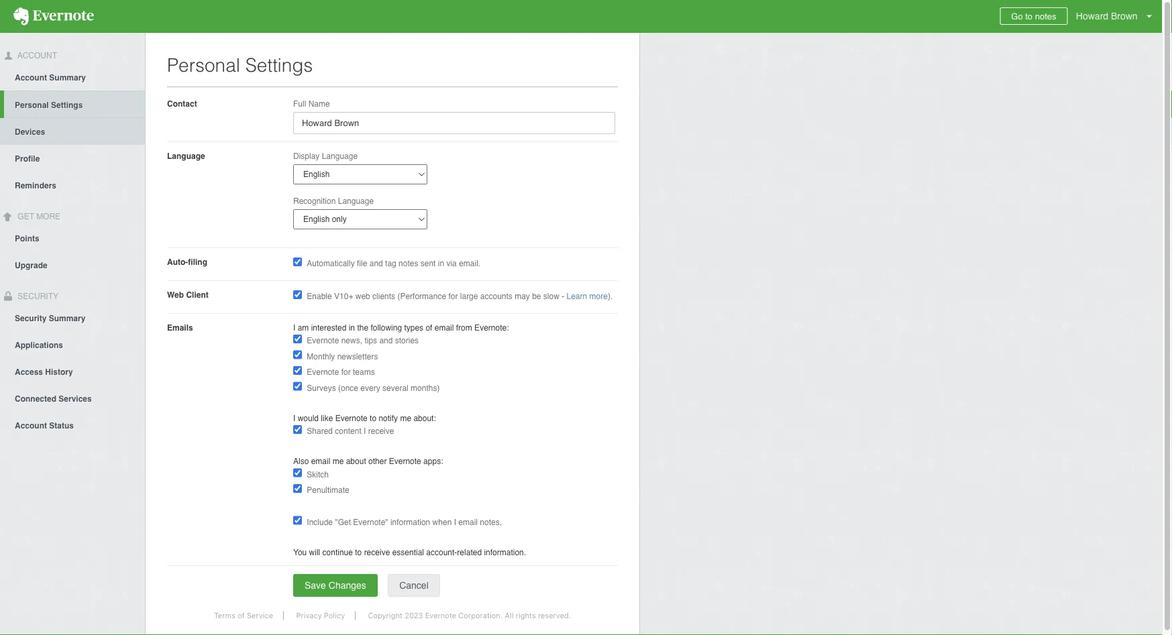 Task type: locate. For each thing, give the bounding box(es) containing it.
for left large
[[449, 292, 458, 301]]

1 vertical spatial settings
[[51, 101, 83, 110]]

receive down notify
[[368, 427, 394, 436]]

more
[[590, 292, 608, 301]]

security summary
[[15, 314, 85, 323]]

0 vertical spatial me
[[400, 414, 411, 423]]

to right go
[[1026, 11, 1033, 21]]

emails
[[167, 323, 193, 333]]

account up personal settings "link"
[[15, 73, 47, 82]]

0 vertical spatial and
[[370, 259, 383, 268]]

to right continue
[[355, 548, 362, 557]]

account for account status
[[15, 421, 47, 430]]

Automatically file and tag notes sent in via email. checkbox
[[293, 258, 302, 266]]

summary for security summary
[[49, 314, 85, 323]]

1 vertical spatial in
[[349, 323, 355, 333]]

security up the security summary
[[15, 292, 58, 301]]

continue
[[323, 548, 353, 557]]

2 vertical spatial email
[[459, 518, 478, 527]]

privacy policy link
[[286, 612, 356, 621]]

evernote link
[[0, 0, 107, 33]]

auto-
[[167, 257, 188, 267]]

None checkbox
[[293, 291, 302, 299]]

2 horizontal spatial to
[[1026, 11, 1033, 21]]

0 vertical spatial for
[[449, 292, 458, 301]]

account up account summary
[[15, 51, 57, 60]]

1 horizontal spatial email
[[435, 323, 454, 333]]

2 vertical spatial account
[[15, 421, 47, 430]]

).
[[608, 292, 613, 301]]

months)
[[411, 384, 440, 393]]

evernote right 2023
[[425, 612, 457, 621]]

shared
[[307, 427, 333, 436]]

connected services link
[[0, 385, 145, 412]]

evernote
[[307, 336, 339, 346], [307, 368, 339, 377], [335, 414, 368, 423], [389, 457, 421, 466], [425, 612, 457, 621]]

email left from
[[435, 323, 454, 333]]

access history
[[15, 367, 73, 377]]

personal settings link
[[4, 90, 145, 118]]

skitch
[[307, 470, 329, 480]]

1 horizontal spatial for
[[449, 292, 458, 301]]

the
[[357, 323, 369, 333]]

in left the the
[[349, 323, 355, 333]]

personal settings
[[167, 54, 313, 76], [15, 101, 83, 110]]

full
[[293, 99, 306, 108]]

rights
[[516, 612, 536, 621]]

language down contact
[[167, 151, 205, 161]]

large
[[460, 292, 478, 301]]

0 vertical spatial security
[[15, 292, 58, 301]]

of right types
[[426, 323, 433, 333]]

0 vertical spatial email
[[435, 323, 454, 333]]

teams
[[353, 368, 375, 377]]

notes right tag
[[399, 259, 418, 268]]

1 vertical spatial personal settings
[[15, 101, 83, 110]]

summary up applications link
[[49, 314, 85, 323]]

learn
[[567, 292, 587, 301]]

2 vertical spatial to
[[355, 548, 362, 557]]

0 horizontal spatial personal
[[15, 101, 49, 110]]

sent
[[421, 259, 436, 268]]

evernote right other
[[389, 457, 421, 466]]

0 horizontal spatial in
[[349, 323, 355, 333]]

receive down evernote" on the left bottom of page
[[364, 548, 390, 557]]

am
[[298, 323, 309, 333]]

of right terms
[[238, 612, 245, 621]]

full name
[[293, 99, 330, 108]]

account
[[15, 51, 57, 60], [15, 73, 47, 82], [15, 421, 47, 430]]

1 vertical spatial and
[[379, 336, 393, 346]]

account down the connected
[[15, 421, 47, 430]]

in
[[438, 259, 444, 268], [349, 323, 355, 333]]

2 horizontal spatial email
[[459, 518, 478, 527]]

terms
[[214, 612, 236, 621]]

notes right go
[[1035, 11, 1057, 21]]

account summary
[[15, 73, 86, 82]]

1 vertical spatial email
[[311, 457, 330, 466]]

personal inside "link"
[[15, 101, 49, 110]]

Evernote for teams checkbox
[[293, 366, 302, 375]]

notes
[[1035, 11, 1057, 21], [399, 259, 418, 268]]

display language
[[293, 151, 358, 161]]

and right file
[[370, 259, 383, 268]]

summary up personal settings "link"
[[49, 73, 86, 82]]

1 horizontal spatial personal
[[167, 54, 240, 76]]

receive
[[368, 427, 394, 436], [364, 548, 390, 557]]

1 horizontal spatial settings
[[245, 54, 313, 76]]

evernote for teams
[[307, 368, 375, 377]]

web client
[[167, 290, 209, 300]]

1 vertical spatial to
[[370, 414, 377, 423]]

personal up devices
[[15, 101, 49, 110]]

0 vertical spatial summary
[[49, 73, 86, 82]]

like
[[321, 414, 333, 423]]

i would like evernote to notify me about:
[[293, 414, 436, 423]]

settings
[[245, 54, 313, 76], [51, 101, 83, 110]]

accounts
[[480, 292, 513, 301]]

1 vertical spatial summary
[[49, 314, 85, 323]]

i up shared content i receive checkbox
[[293, 414, 296, 423]]

Evernote news, tips and stories checkbox
[[293, 335, 302, 344]]

terms of service
[[214, 612, 273, 621]]

summary for account summary
[[49, 73, 86, 82]]

1 vertical spatial for
[[341, 368, 351, 377]]

email left notes.
[[459, 518, 478, 527]]

1 horizontal spatial in
[[438, 259, 444, 268]]

shared content i receive
[[307, 427, 394, 436]]

security up applications
[[15, 314, 47, 323]]

1 horizontal spatial of
[[426, 323, 433, 333]]

language right recognition
[[338, 196, 374, 206]]

will
[[309, 548, 320, 557]]

personal
[[167, 54, 240, 76], [15, 101, 49, 110]]

0 horizontal spatial me
[[333, 457, 344, 466]]

1 vertical spatial security
[[15, 314, 47, 323]]

information
[[391, 518, 430, 527]]

Full Name text field
[[293, 112, 615, 134]]

1 horizontal spatial me
[[400, 414, 411, 423]]

Penultimate checkbox
[[293, 485, 302, 493]]

to
[[1026, 11, 1033, 21], [370, 414, 377, 423], [355, 548, 362, 557]]

security for security
[[15, 292, 58, 301]]

would
[[298, 414, 319, 423]]

0 vertical spatial of
[[426, 323, 433, 333]]

copyright
[[368, 612, 403, 621]]

Monthly newsletters checkbox
[[293, 351, 302, 359]]

include "get evernote" information when i email notes.
[[307, 518, 502, 527]]

1 vertical spatial personal
[[15, 101, 49, 110]]

language right display
[[322, 151, 358, 161]]

(performance
[[398, 292, 446, 301]]

1 vertical spatial account
[[15, 73, 47, 82]]

enable
[[307, 292, 332, 301]]

0 vertical spatial personal settings
[[167, 54, 313, 76]]

account inside account summary link
[[15, 73, 47, 82]]

None submit
[[293, 575, 378, 597]]

0 horizontal spatial to
[[355, 548, 362, 557]]

0 vertical spatial to
[[1026, 11, 1033, 21]]

0 horizontal spatial personal settings
[[15, 101, 83, 110]]

personal up contact
[[167, 54, 240, 76]]

None button
[[388, 575, 440, 597]]

history
[[45, 367, 73, 377]]

name
[[309, 99, 330, 108]]

account for account summary
[[15, 73, 47, 82]]

to left notify
[[370, 414, 377, 423]]

howard
[[1076, 11, 1109, 21]]

brown
[[1111, 11, 1138, 21]]

penultimate
[[307, 486, 349, 495]]

types
[[404, 323, 424, 333]]

0 vertical spatial account
[[15, 51, 57, 60]]

settings up devices link
[[51, 101, 83, 110]]

Include "Get Evernote" information when I email notes. checkbox
[[293, 516, 302, 525]]

me
[[400, 414, 411, 423], [333, 457, 344, 466]]

0 horizontal spatial of
[[238, 612, 245, 621]]

evernote:
[[475, 323, 509, 333]]

and down following
[[379, 336, 393, 346]]

me left 'about'
[[333, 457, 344, 466]]

summary
[[49, 73, 86, 82], [49, 314, 85, 323]]

for up (once
[[341, 368, 351, 377]]

1 vertical spatial notes
[[399, 259, 418, 268]]

0 vertical spatial receive
[[368, 427, 394, 436]]

1 vertical spatial me
[[333, 457, 344, 466]]

me right notify
[[400, 414, 411, 423]]

1 horizontal spatial to
[[370, 414, 377, 423]]

0 vertical spatial settings
[[245, 54, 313, 76]]

settings up full
[[245, 54, 313, 76]]

i am interested in the following types of email from evernote:
[[293, 323, 509, 333]]

0 horizontal spatial settings
[[51, 101, 83, 110]]

email up skitch
[[311, 457, 330, 466]]

tag
[[385, 259, 396, 268]]

slow
[[544, 292, 560, 301]]

for
[[449, 292, 458, 301], [341, 368, 351, 377]]

include
[[307, 518, 333, 527]]

i left am at the bottom of page
[[293, 323, 296, 333]]

i down the i would like evernote to notify me about: on the left bottom of the page
[[364, 427, 366, 436]]

account inside account status link
[[15, 421, 47, 430]]

via
[[447, 259, 457, 268]]

in left via
[[438, 259, 444, 268]]

0 vertical spatial notes
[[1035, 11, 1057, 21]]

security inside security summary link
[[15, 314, 47, 323]]

1 horizontal spatial personal settings
[[167, 54, 313, 76]]

1 horizontal spatial notes
[[1035, 11, 1057, 21]]

evernote image
[[0, 7, 107, 26]]

0 horizontal spatial notes
[[399, 259, 418, 268]]

be
[[532, 292, 541, 301]]



Task type: describe. For each thing, give the bounding box(es) containing it.
security for security summary
[[15, 314, 47, 323]]

learn more link
[[567, 292, 608, 301]]

evernote"
[[353, 518, 388, 527]]

web
[[356, 292, 370, 301]]

reminders
[[15, 181, 56, 190]]

clients
[[373, 292, 395, 301]]

service
[[247, 612, 273, 621]]

connected
[[15, 394, 56, 404]]

display
[[293, 151, 320, 161]]

when
[[433, 518, 452, 527]]

Skitch checkbox
[[293, 469, 302, 478]]

you will continue to receive essential account-related information.
[[293, 548, 526, 557]]

essential
[[392, 548, 424, 557]]

upgrade link
[[0, 251, 145, 278]]

security summary link
[[0, 304, 145, 331]]

get more
[[15, 212, 60, 221]]

filing
[[188, 257, 207, 267]]

get
[[18, 212, 34, 221]]

notes.
[[480, 518, 502, 527]]

account status
[[15, 421, 74, 430]]

evernote up shared content i receive at the bottom of the page
[[335, 414, 368, 423]]

you
[[293, 548, 307, 557]]

go
[[1012, 11, 1023, 21]]

policy
[[324, 612, 345, 621]]

account for account
[[15, 51, 57, 60]]

access history link
[[0, 358, 145, 385]]

copyright 2023 evernote corporation. all rights reserved.
[[368, 612, 571, 621]]

reserved.
[[538, 612, 571, 621]]

file
[[357, 259, 367, 268]]

language for display
[[322, 151, 358, 161]]

status
[[49, 421, 74, 430]]

applications link
[[0, 331, 145, 358]]

information.
[[484, 548, 526, 557]]

about:
[[414, 414, 436, 423]]

privacy policy
[[296, 612, 345, 621]]

1 vertical spatial of
[[238, 612, 245, 621]]

every
[[361, 384, 380, 393]]

from
[[456, 323, 472, 333]]

devices link
[[0, 118, 145, 145]]

2023
[[405, 612, 423, 621]]

0 horizontal spatial email
[[311, 457, 330, 466]]

email.
[[459, 259, 481, 268]]

reminders link
[[0, 172, 145, 199]]

Shared content I receive checkbox
[[293, 426, 302, 434]]

auto-filing
[[167, 257, 207, 267]]

recognition
[[293, 196, 336, 206]]

i right "when"
[[454, 518, 456, 527]]

account summary link
[[0, 64, 145, 90]]

several
[[383, 384, 409, 393]]

automatically file and tag notes sent in via email.
[[307, 259, 481, 268]]

1 vertical spatial receive
[[364, 548, 390, 557]]

go to notes link
[[1000, 7, 1068, 25]]

monthly newsletters
[[307, 352, 378, 361]]

more
[[36, 212, 60, 221]]

settings inside "link"
[[51, 101, 83, 110]]

(once
[[338, 384, 358, 393]]

stories
[[395, 336, 419, 346]]

applications
[[15, 341, 63, 350]]

privacy
[[296, 612, 322, 621]]

newsletters
[[337, 352, 378, 361]]

corporation.
[[459, 612, 503, 621]]

howard brown link
[[1073, 0, 1162, 33]]

interested
[[311, 323, 347, 333]]

evernote news, tips and stories
[[307, 336, 419, 346]]

v10+
[[334, 292, 353, 301]]

"get
[[335, 518, 351, 527]]

language for recognition
[[338, 196, 374, 206]]

0 vertical spatial personal
[[167, 54, 240, 76]]

profile
[[15, 154, 40, 164]]

also email me about other evernote apps:
[[293, 457, 443, 466]]

contact
[[167, 99, 197, 108]]

points
[[15, 234, 39, 243]]

evernote down interested
[[307, 336, 339, 346]]

surveys (once every several months)
[[307, 384, 440, 393]]

surveys
[[307, 384, 336, 393]]

howard brown
[[1076, 11, 1138, 21]]

evernote up surveys
[[307, 368, 339, 377]]

0 vertical spatial in
[[438, 259, 444, 268]]

other
[[369, 457, 387, 466]]

enable v10+ web clients (performance for large accounts may be slow - learn more ).
[[307, 292, 613, 301]]

content
[[335, 427, 362, 436]]

tips
[[365, 336, 377, 346]]

0 horizontal spatial for
[[341, 368, 351, 377]]

personal settings inside personal settings "link"
[[15, 101, 83, 110]]

apps:
[[424, 457, 443, 466]]

client
[[186, 290, 209, 300]]

about
[[346, 457, 366, 466]]

access
[[15, 367, 43, 377]]

Surveys (once every several months) checkbox
[[293, 382, 302, 391]]

connected services
[[15, 394, 92, 404]]

-
[[562, 292, 565, 301]]



Task type: vqa. For each thing, say whether or not it's contained in the screenshot.
the topmost email
yes



